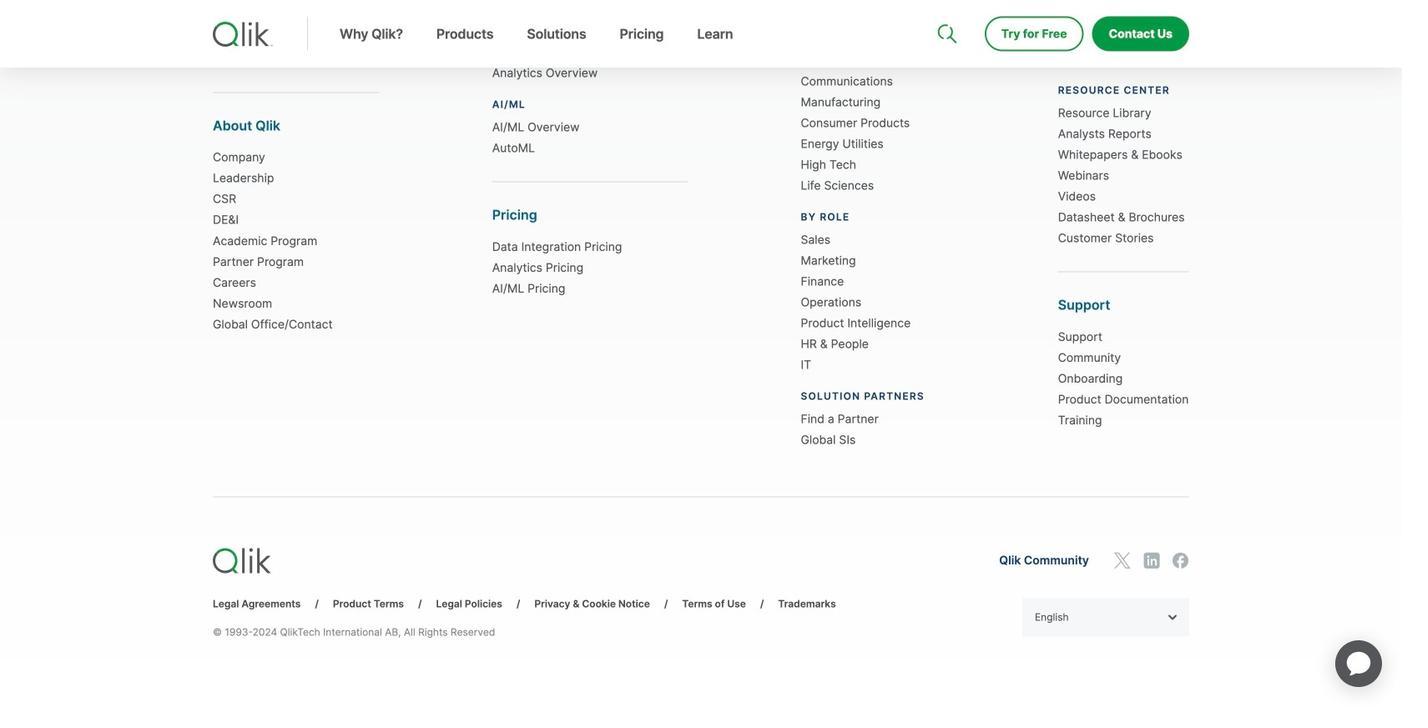 Task type: describe. For each thing, give the bounding box(es) containing it.
support image
[[939, 0, 952, 13]]

linkedin image
[[1143, 553, 1160, 570]]

d6ad5 image
[[1168, 616, 1177, 621]]

1 qlik image from the top
[[213, 22, 273, 47]]

facebook image
[[1173, 553, 1189, 570]]



Task type: vqa. For each thing, say whether or not it's contained in the screenshot.
Products Link
no



Task type: locate. For each thing, give the bounding box(es) containing it.
2 qlik image from the top
[[213, 549, 271, 574]]

1 vertical spatial qlik image
[[213, 549, 271, 574]]

qlik image
[[213, 22, 273, 47], [213, 549, 271, 574]]

login image
[[1136, 0, 1149, 13]]

0 vertical spatial qlik image
[[213, 22, 273, 47]]

twitter image
[[1114, 553, 1131, 570]]

application
[[1315, 621, 1402, 708]]



